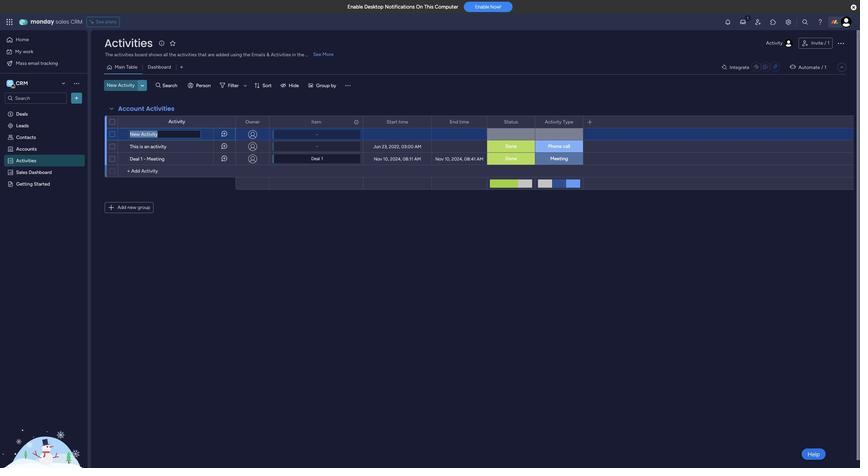 Task type: describe. For each thing, give the bounding box(es) containing it.
end time
[[450, 119, 469, 125]]

tracking
[[41, 60, 58, 66]]

account
[[118, 104, 144, 113]]

enable now! button
[[464, 2, 513, 12]]

new activity button
[[104, 80, 138, 91]]

this is an activity
[[130, 144, 167, 150]]

main
[[115, 64, 125, 70]]

Search field
[[161, 81, 181, 90]]

time for end time
[[460, 119, 469, 125]]

crm inside workspace selection element
[[16, 80, 28, 87]]

my work
[[15, 49, 33, 54]]

1 inside button
[[828, 40, 830, 46]]

filter
[[228, 83, 239, 88]]

integrate
[[730, 64, 750, 70]]

activities right the &
[[271, 52, 291, 58]]

sales
[[16, 169, 27, 175]]

0 horizontal spatial options image
[[73, 95, 80, 102]]

am for jun 23, 2022, 03:00 am
[[415, 144, 422, 149]]

08:11
[[403, 156, 413, 162]]

group by
[[316, 83, 336, 88]]

add new group button
[[105, 202, 154, 213]]

activity inside popup button
[[767, 40, 783, 46]]

Start time field
[[385, 118, 410, 126]]

invite members image
[[755, 19, 762, 25]]

monday sales crm
[[31, 18, 82, 26]]

contacts
[[16, 134, 36, 140]]

the
[[105, 52, 113, 58]]

nov for nov 10, 2024, 08:11 am
[[374, 156, 382, 162]]

arrow down image
[[241, 81, 250, 90]]

column information image
[[354, 119, 359, 125]]

main table button
[[104, 62, 143, 73]]

home
[[16, 37, 29, 43]]

new activity
[[107, 82, 135, 88]]

emails
[[252, 52, 265, 58]]

activity button
[[764, 38, 796, 49]]

desktop
[[364, 4, 384, 10]]

added
[[216, 52, 229, 58]]

mass email tracking
[[16, 60, 58, 66]]

home button
[[4, 34, 74, 45]]

End time field
[[448, 118, 471, 126]]

hide
[[289, 83, 299, 88]]

automate / 1
[[799, 64, 827, 70]]

03:00
[[402, 144, 414, 149]]

sort button
[[252, 80, 276, 91]]

enable desktop notifications on this computer
[[348, 4, 459, 10]]

1 activities from the left
[[114, 52, 134, 58]]

email
[[28, 60, 39, 66]]

see more
[[313, 52, 334, 57]]

all
[[163, 52, 168, 58]]

getting started
[[16, 181, 50, 187]]

christina overa image
[[841, 16, 852, 27]]

the activities board shows all the activities that are added using the emails & activities in the page.
[[105, 52, 317, 58]]

deal 1 - meeting
[[130, 156, 165, 162]]

dashboard button
[[143, 62, 176, 73]]

nov 10, 2024, 08:41 am
[[436, 156, 484, 162]]

0 vertical spatial crm
[[71, 18, 82, 26]]

lottie animation element
[[0, 399, 88, 469]]

activity inside field
[[545, 119, 562, 125]]

1 horizontal spatial this
[[424, 4, 434, 10]]

1 done from the top
[[506, 144, 517, 149]]

activity down "account activities" 'field'
[[169, 119, 185, 125]]

Search in workspace field
[[14, 94, 57, 102]]

activity type
[[545, 119, 574, 125]]

sales dashboard
[[16, 169, 52, 175]]

now!
[[491, 4, 502, 10]]

dashboard inside button
[[148, 64, 171, 70]]

10, for nov 10, 2024, 08:41 am
[[445, 156, 451, 162]]

plans
[[105, 19, 117, 25]]

using
[[231, 52, 242, 58]]

c
[[8, 80, 12, 86]]

shows
[[149, 52, 162, 58]]

see plans button
[[87, 17, 120, 27]]

group
[[316, 83, 330, 88]]

owner
[[245, 119, 260, 125]]

see for see plans
[[96, 19, 104, 25]]

public board image
[[7, 181, 14, 187]]

apps image
[[770, 19, 777, 25]]

phone call
[[548, 144, 570, 149]]

0 horizontal spatial dashboard
[[29, 169, 52, 175]]

more
[[323, 52, 334, 57]]

my
[[15, 49, 22, 54]]

person button
[[185, 80, 215, 91]]

08:41
[[464, 156, 476, 162]]

type
[[563, 119, 574, 125]]

2024, for 08:11
[[390, 156, 402, 162]]

activities inside 'field'
[[146, 104, 175, 113]]

item
[[311, 119, 321, 125]]

hide button
[[278, 80, 303, 91]]

account activities
[[118, 104, 175, 113]]

new
[[107, 82, 117, 88]]

2024, for 08:41
[[452, 156, 463, 162]]

start
[[387, 119, 398, 125]]

help
[[808, 451, 820, 458]]

2 done from the top
[[506, 156, 517, 162]]

Owner field
[[244, 118, 262, 126]]

inbox image
[[740, 19, 747, 25]]

Activities field
[[103, 35, 155, 51]]

enable now!
[[475, 4, 502, 10]]



Task type: locate. For each thing, give the bounding box(es) containing it.
2 activities from the left
[[177, 52, 197, 58]]

crm right workspace image in the top of the page
[[16, 80, 28, 87]]

computer
[[435, 4, 459, 10]]

workspace image
[[7, 80, 13, 87]]

1 horizontal spatial crm
[[71, 18, 82, 26]]

list box
[[0, 107, 88, 283]]

workspace options image
[[73, 80, 80, 87]]

started
[[34, 181, 50, 187]]

is
[[140, 144, 143, 150]]

activities inside list box
[[16, 158, 36, 164]]

0 horizontal spatial /
[[822, 64, 824, 70]]

options image right type
[[574, 116, 579, 128]]

an
[[144, 144, 149, 150]]

0 horizontal spatial the
[[169, 52, 176, 58]]

-
[[316, 132, 318, 137], [316, 144, 318, 149], [144, 156, 146, 162]]

board
[[135, 52, 147, 58]]

am right the 03:00
[[415, 144, 422, 149]]

23,
[[382, 144, 388, 149]]

Item field
[[310, 118, 323, 126]]

0 horizontal spatial this
[[130, 144, 139, 150]]

1 horizontal spatial 10,
[[445, 156, 451, 162]]

1 vertical spatial crm
[[16, 80, 28, 87]]

10, for nov 10, 2024, 08:11 am
[[383, 156, 389, 162]]

Activity Type field
[[543, 118, 575, 126]]

activities up add view icon
[[177, 52, 197, 58]]

dashboard up started
[[29, 169, 52, 175]]

1 vertical spatial -
[[316, 144, 318, 149]]

dapulse integrations image
[[722, 65, 727, 70]]

- down item field
[[316, 132, 318, 137]]

collapse board header image
[[840, 65, 845, 70]]

filter button
[[217, 80, 250, 91]]

1 vertical spatial done
[[506, 156, 517, 162]]

1 vertical spatial options image
[[73, 95, 80, 102]]

2 2024, from the left
[[452, 156, 463, 162]]

/ right invite
[[825, 40, 827, 46]]

0 vertical spatial see
[[96, 19, 104, 25]]

on
[[416, 4, 423, 10]]

options image
[[260, 116, 265, 128], [353, 116, 358, 128]]

None field
[[129, 131, 201, 138]]

notifications image
[[725, 19, 732, 25]]

0 horizontal spatial 2024,
[[390, 156, 402, 162]]

add
[[117, 205, 126, 211]]

1 horizontal spatial see
[[313, 52, 322, 57]]

1 2024, from the left
[[390, 156, 402, 162]]

notifications
[[385, 4, 415, 10]]

jun
[[374, 144, 381, 149]]

0 horizontal spatial meeting
[[147, 156, 165, 162]]

options image
[[837, 39, 845, 47], [73, 95, 80, 102], [574, 116, 579, 128]]

1 nov from the left
[[374, 156, 382, 162]]

enable for enable desktop notifications on this computer
[[348, 4, 363, 10]]

1 horizontal spatial /
[[825, 40, 827, 46]]

show board description image
[[158, 40, 166, 47]]

nov
[[374, 156, 382, 162], [436, 156, 444, 162]]

0 horizontal spatial deal
[[130, 156, 139, 162]]

2 time from the left
[[460, 119, 469, 125]]

invite / 1
[[812, 40, 830, 46]]

deal for deal 1
[[311, 156, 320, 161]]

- down an
[[144, 156, 146, 162]]

time for start time
[[399, 119, 408, 125]]

/
[[825, 40, 827, 46], [822, 64, 824, 70]]

dapulse close image
[[851, 4, 857, 11]]

1 vertical spatial dashboard
[[29, 169, 52, 175]]

deal for deal 1 - meeting
[[130, 156, 139, 162]]

0 horizontal spatial 10,
[[383, 156, 389, 162]]

workspace selection element
[[7, 79, 29, 88]]

2 10, from the left
[[445, 156, 451, 162]]

10, left 08:41
[[445, 156, 451, 162]]

options image down workspace options image
[[73, 95, 80, 102]]

dashboard
[[148, 64, 171, 70], [29, 169, 52, 175]]

jun 23, 2022, 03:00 am
[[374, 144, 422, 149]]

/ inside button
[[825, 40, 827, 46]]

this
[[424, 4, 434, 10], [130, 144, 139, 150]]

1 time from the left
[[399, 119, 408, 125]]

1 horizontal spatial nov
[[436, 156, 444, 162]]

mass email tracking button
[[4, 58, 74, 69]]

10, down 23,
[[383, 156, 389, 162]]

in
[[292, 52, 296, 58]]

+ Add Activity  text field
[[122, 167, 233, 176]]

see plans
[[96, 19, 117, 25]]

&
[[267, 52, 270, 58]]

2 options image from the left
[[353, 116, 358, 128]]

monday
[[31, 18, 54, 26]]

group
[[138, 205, 150, 211]]

call
[[563, 144, 570, 149]]

1 horizontal spatial enable
[[475, 4, 490, 10]]

1 options image from the left
[[260, 116, 265, 128]]

options image right invite / 1
[[837, 39, 845, 47]]

menu image
[[345, 82, 351, 89]]

nov down jun
[[374, 156, 382, 162]]

am right 08:11
[[414, 156, 421, 162]]

time right end
[[460, 119, 469, 125]]

meeting down phone call
[[551, 156, 568, 162]]

1 the from the left
[[169, 52, 176, 58]]

page.
[[306, 52, 317, 58]]

0 vertical spatial dashboard
[[148, 64, 171, 70]]

my work button
[[4, 46, 74, 57]]

time inside "field"
[[399, 119, 408, 125]]

add new group
[[117, 205, 150, 211]]

crm right sales
[[71, 18, 82, 26]]

2 deal from the left
[[311, 156, 320, 161]]

see for see more
[[313, 52, 322, 57]]

enable inside button
[[475, 4, 490, 10]]

0 vertical spatial -
[[316, 132, 318, 137]]

0 vertical spatial done
[[506, 144, 517, 149]]

nov left 08:41
[[436, 156, 444, 162]]

activity down apps image
[[767, 40, 783, 46]]

2024,
[[390, 156, 402, 162], [452, 156, 463, 162]]

0 vertical spatial this
[[424, 4, 434, 10]]

new
[[128, 205, 137, 211]]

that
[[198, 52, 207, 58]]

option
[[0, 108, 88, 109]]

2 vertical spatial options image
[[574, 116, 579, 128]]

done
[[506, 144, 517, 149], [506, 156, 517, 162]]

0 vertical spatial /
[[825, 40, 827, 46]]

mass
[[16, 60, 27, 66]]

search everything image
[[802, 19, 809, 25]]

1 horizontal spatial dashboard
[[148, 64, 171, 70]]

start time
[[387, 119, 408, 125]]

1 vertical spatial this
[[130, 144, 139, 150]]

Account Activities field
[[116, 104, 176, 113]]

crm
[[71, 18, 82, 26], [16, 80, 28, 87]]

deal 1
[[311, 156, 323, 161]]

invite
[[812, 40, 824, 46]]

0 horizontal spatial activities
[[114, 52, 134, 58]]

public dashboard image
[[7, 169, 14, 176]]

1 horizontal spatial deal
[[311, 156, 320, 161]]

enable left desktop
[[348, 4, 363, 10]]

/ for invite
[[825, 40, 827, 46]]

1 deal from the left
[[130, 156, 139, 162]]

activities down accounts
[[16, 158, 36, 164]]

help button
[[802, 449, 826, 460]]

activities
[[114, 52, 134, 58], [177, 52, 197, 58]]

enable left now!
[[475, 4, 490, 10]]

lottie animation image
[[0, 399, 88, 469]]

1 vertical spatial /
[[822, 64, 824, 70]]

1 vertical spatial see
[[313, 52, 322, 57]]

add view image
[[180, 65, 183, 70]]

2022,
[[389, 144, 400, 149]]

2024, left 08:41
[[452, 156, 463, 162]]

accounts
[[16, 146, 37, 152]]

1 image
[[745, 14, 751, 22]]

2 nov from the left
[[436, 156, 444, 162]]

time
[[399, 119, 408, 125], [460, 119, 469, 125]]

autopilot image
[[790, 63, 796, 71]]

see more link
[[313, 51, 334, 58]]

/ right 'automate'
[[822, 64, 824, 70]]

dashboard down shows
[[148, 64, 171, 70]]

1 horizontal spatial 2024,
[[452, 156, 463, 162]]

Status field
[[503, 118, 520, 126]]

1 horizontal spatial the
[[243, 52, 250, 58]]

- up deal 1
[[316, 144, 318, 149]]

phone
[[548, 144, 562, 149]]

leads
[[16, 123, 29, 128]]

time inside field
[[460, 119, 469, 125]]

am for nov 10, 2024, 08:11 am
[[414, 156, 421, 162]]

meeting down activity at the top left of page
[[147, 156, 165, 162]]

0 horizontal spatial nov
[[374, 156, 382, 162]]

activities
[[104, 35, 153, 51], [271, 52, 291, 58], [146, 104, 175, 113], [16, 158, 36, 164]]

invite / 1 button
[[799, 38, 833, 49]]

angle down image
[[141, 83, 144, 88]]

by
[[331, 83, 336, 88]]

2024, left 08:11
[[390, 156, 402, 162]]

help image
[[817, 19, 824, 25]]

select product image
[[6, 19, 13, 25]]

0 vertical spatial options image
[[837, 39, 845, 47]]

1 horizontal spatial options image
[[353, 116, 358, 128]]

see left more
[[313, 52, 322, 57]]

activities up board
[[104, 35, 153, 51]]

0 horizontal spatial options image
[[260, 116, 265, 128]]

deal
[[130, 156, 139, 162], [311, 156, 320, 161]]

nov 10, 2024, 08:11 am
[[374, 156, 421, 162]]

the right using on the left
[[243, 52, 250, 58]]

add to favorites image
[[169, 40, 176, 47]]

am right 08:41
[[477, 156, 484, 162]]

the right all at the top
[[169, 52, 176, 58]]

see inside button
[[96, 19, 104, 25]]

activities down v2 search image
[[146, 104, 175, 113]]

group by button
[[305, 80, 341, 91]]

0 horizontal spatial crm
[[16, 80, 28, 87]]

emails settings image
[[785, 19, 792, 25]]

nov for nov 10, 2024, 08:41 am
[[436, 156, 444, 162]]

table
[[126, 64, 138, 70]]

am for nov 10, 2024, 08:41 am
[[477, 156, 484, 162]]

1 10, from the left
[[383, 156, 389, 162]]

1 horizontal spatial options image
[[574, 116, 579, 128]]

the
[[169, 52, 176, 58], [243, 52, 250, 58], [297, 52, 304, 58]]

0 horizontal spatial enable
[[348, 4, 363, 10]]

end
[[450, 119, 458, 125]]

1 horizontal spatial meeting
[[551, 156, 568, 162]]

are
[[208, 52, 215, 58]]

this left is
[[130, 144, 139, 150]]

2 horizontal spatial the
[[297, 52, 304, 58]]

2 horizontal spatial options image
[[837, 39, 845, 47]]

sales
[[56, 18, 69, 26]]

0 horizontal spatial time
[[399, 119, 408, 125]]

person
[[196, 83, 211, 88]]

enable for enable now!
[[475, 4, 490, 10]]

v2 search image
[[156, 82, 161, 89]]

1 horizontal spatial activities
[[177, 52, 197, 58]]

time right start
[[399, 119, 408, 125]]

list box containing deals
[[0, 107, 88, 283]]

/ for automate
[[822, 64, 824, 70]]

2 vertical spatial -
[[144, 156, 146, 162]]

activity
[[151, 144, 167, 150]]

1 horizontal spatial time
[[460, 119, 469, 125]]

main table
[[115, 64, 138, 70]]

2 the from the left
[[243, 52, 250, 58]]

sort
[[263, 83, 272, 88]]

activities up main table button at the top left of page
[[114, 52, 134, 58]]

this right on
[[424, 4, 434, 10]]

see
[[96, 19, 104, 25], [313, 52, 322, 57]]

activity right new
[[118, 82, 135, 88]]

the right in
[[297, 52, 304, 58]]

see left plans
[[96, 19, 104, 25]]

activity inside button
[[118, 82, 135, 88]]

3 the from the left
[[297, 52, 304, 58]]

status
[[504, 119, 518, 125]]

0 horizontal spatial see
[[96, 19, 104, 25]]

activity left type
[[545, 119, 562, 125]]



Task type: vqa. For each thing, say whether or not it's contained in the screenshot.
the top Crm
yes



